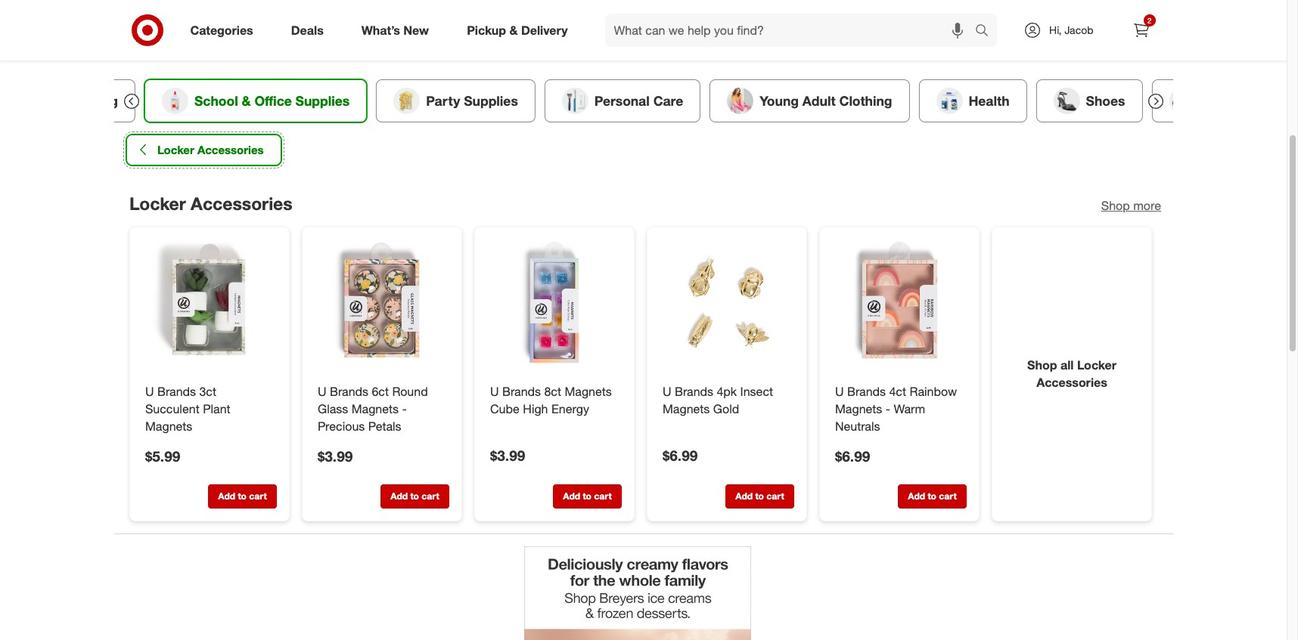Task type: describe. For each thing, give the bounding box(es) containing it.
u brands 4pk insect magnets gold link
[[663, 383, 791, 418]]

hi, jacob
[[1050, 23, 1094, 36]]

advertisement region
[[524, 547, 751, 641]]

1 vertical spatial locker accessories
[[129, 193, 292, 214]]

precious
[[317, 419, 365, 434]]

all
[[1061, 358, 1074, 373]]

search button
[[969, 14, 1005, 50]]

accessories inside locker accessories
[[1037, 375, 1107, 390]]

u brands 8ct magnets cube high energy
[[490, 384, 612, 417]]

deals link
[[278, 14, 343, 47]]

young adult clothing
[[760, 93, 892, 109]]

personal care button
[[544, 79, 701, 122]]

cart for u brands 8ct magnets cube high energy
[[594, 491, 612, 502]]

shoes
[[1086, 93, 1125, 109]]

cube
[[490, 401, 519, 417]]

brands for 3ct
[[157, 384, 196, 399]]

1 vertical spatial locker
[[129, 193, 186, 214]]

add for u brands 4pk insect magnets gold
[[735, 491, 753, 502]]

cart for u brands 3ct succulent plant magnets
[[249, 491, 267, 502]]

& for sports
[[1248, 93, 1257, 109]]

party supplies
[[426, 93, 518, 109]]

hi,
[[1050, 23, 1062, 36]]

sellers
[[581, 30, 619, 45]]

sports
[[1202, 93, 1244, 109]]

school & office supplies button
[[144, 79, 367, 122]]

office
[[254, 93, 292, 109]]

$3.99 for u brands 6ct round glass magnets - precious petals
[[317, 447, 352, 465]]

6ct
[[372, 384, 389, 399]]

health
[[969, 93, 1010, 109]]

add to cart for u brands 6ct round glass magnets - precious petals
[[390, 491, 439, 502]]

rainbow
[[910, 384, 957, 399]]

brands for 8ct
[[502, 384, 541, 399]]

may
[[660, 30, 683, 45]]

brands for 4pk
[[675, 384, 713, 399]]

to for u brands 4ct rainbow magnets - warm neutrals
[[928, 491, 936, 502]]

u for u brands 4pk insect magnets gold
[[663, 384, 671, 399]]

delivery
[[521, 22, 568, 38]]

2 link
[[1125, 14, 1158, 47]]

What can we help you find? suggestions appear below search field
[[605, 14, 979, 47]]

u for u brands 8ct magnets cube high energy
[[490, 384, 499, 399]]

cart for u brands 6ct round glass magnets - precious petals
[[421, 491, 439, 502]]

add to cart for u brands 3ct succulent plant magnets
[[218, 491, 267, 502]]

glass
[[317, 401, 348, 417]]

$5.99
[[145, 447, 180, 465]]

3ct
[[199, 384, 216, 399]]

party
[[426, 93, 460, 109]]

add to cart button for u brands 3ct succulent plant magnets
[[208, 485, 277, 509]]

add to cart button for u brands 4pk insect magnets gold
[[725, 485, 794, 509]]

cart for u brands 4ct rainbow magnets - warm neutrals
[[939, 491, 957, 502]]

personal care
[[594, 93, 683, 109]]

party supplies button
[[376, 79, 535, 122]]

neutrals
[[835, 419, 880, 434]]

to for u brands 6ct round glass magnets - precious petals
[[410, 491, 419, 502]]

add to cart button for u brands 8ct magnets cube high energy
[[553, 485, 622, 509]]

school & office supplies
[[194, 93, 349, 109]]

deals
[[291, 22, 324, 38]]

to for u brands 8ct magnets cube high energy
[[583, 491, 591, 502]]

supplies inside "button"
[[295, 93, 349, 109]]

high
[[523, 401, 548, 417]]

pickup
[[467, 22, 506, 38]]

sports & outdo
[[1202, 93, 1299, 109]]

u brands 4pk insect magnets gold
[[663, 384, 773, 417]]

u brands 4ct rainbow magnets - warm neutrals link
[[835, 383, 964, 435]]

health button
[[919, 79, 1027, 122]]

add for u brands 6ct round glass magnets - precious petals
[[390, 491, 408, 502]]

sports & outdo button
[[1152, 79, 1299, 122]]

shop all
[[1027, 358, 1077, 373]]

insect
[[740, 384, 773, 399]]

you
[[637, 30, 657, 45]]

also
[[686, 30, 709, 45]]

magnets inside u brands 6ct round glass magnets - precious petals
[[351, 401, 399, 417]]

$6.99 for u brands 4pk insect magnets gold
[[663, 447, 698, 464]]

add to cart for u brands 8ct magnets cube high energy
[[563, 491, 612, 502]]

dining
[[77, 93, 118, 109]]

u brands 6ct round glass magnets - precious petals
[[317, 384, 428, 434]]

top sellers
[[557, 30, 619, 45]]

u brands 3ct succulent plant magnets link
[[145, 383, 274, 435]]

jacob
[[1065, 23, 1094, 36]]

clothing
[[839, 93, 892, 109]]

to for u brands 3ct succulent plant magnets
[[238, 491, 246, 502]]

cart for u brands 4pk insect magnets gold
[[766, 491, 784, 502]]

what's new link
[[349, 14, 448, 47]]



Task type: locate. For each thing, give the bounding box(es) containing it.
u brands 3ct succulent plant magnets
[[145, 384, 230, 434]]

& for pickup
[[510, 22, 518, 38]]

5 cart from the left
[[939, 491, 957, 502]]

2 cart from the left
[[421, 491, 439, 502]]

brands up glass
[[330, 384, 368, 399]]

cart
[[249, 491, 267, 502], [421, 491, 439, 502], [594, 491, 612, 502], [766, 491, 784, 502], [939, 491, 957, 502]]

brands for 6ct
[[330, 384, 368, 399]]

to
[[238, 491, 246, 502], [410, 491, 419, 502], [583, 491, 591, 502], [755, 491, 764, 502], [928, 491, 936, 502]]

& for school
[[241, 93, 251, 109]]

1 to from the left
[[238, 491, 246, 502]]

1 - from the left
[[402, 401, 407, 417]]

$3.99 down precious in the left bottom of the page
[[317, 447, 352, 465]]

0 horizontal spatial supplies
[[295, 93, 349, 109]]

magnets inside u brands 4ct rainbow magnets - warm neutrals
[[835, 401, 882, 417]]

magnets down 6ct
[[351, 401, 399, 417]]

2 supplies from the left
[[464, 93, 518, 109]]

add for u brands 3ct succulent plant magnets
[[218, 491, 235, 502]]

1 horizontal spatial supplies
[[464, 93, 518, 109]]

u up glass
[[317, 384, 326, 399]]

u for u brands 6ct round glass magnets - precious petals
[[317, 384, 326, 399]]

4 u from the left
[[663, 384, 671, 399]]

3 add from the left
[[563, 491, 580, 502]]

- inside u brands 4ct rainbow magnets - warm neutrals
[[886, 401, 890, 417]]

5 add to cart button from the left
[[898, 485, 967, 509]]

u brands 6ct round glass magnets - precious petals link
[[317, 383, 446, 435]]

pickup & delivery link
[[454, 14, 587, 47]]

$6.99 down u brands 4pk insect magnets gold on the right of page
[[663, 447, 698, 464]]

pickup & delivery
[[467, 22, 568, 38]]

5 u from the left
[[835, 384, 844, 399]]

u brands 6ct round glass magnets - precious petals image
[[314, 240, 449, 374], [314, 240, 449, 374]]

supplies
[[295, 93, 349, 109], [464, 93, 518, 109]]

2 vertical spatial accessories
[[1037, 375, 1107, 390]]

brands inside u brands 4pk insect magnets gold
[[675, 384, 713, 399]]

4 cart from the left
[[766, 491, 784, 502]]

shop
[[1101, 198, 1130, 213], [1027, 358, 1057, 373]]

shop left all at the bottom of page
[[1027, 358, 1057, 373]]

shop left more
[[1101, 198, 1130, 213]]

locker
[[157, 143, 194, 157], [129, 193, 186, 214], [1077, 358, 1117, 373]]

more
[[1133, 198, 1161, 213]]

search
[[969, 24, 1005, 39]]

u inside u brands 6ct round glass magnets - precious petals
[[317, 384, 326, 399]]

5 brands from the left
[[847, 384, 886, 399]]

- down round
[[402, 401, 407, 417]]

locker accessories inside button
[[157, 143, 263, 157]]

u brands 8ct magnets cube high energy link
[[490, 383, 619, 418]]

- inside u brands 6ct round glass magnets - precious petals
[[402, 401, 407, 417]]

& inside school & office supplies "button"
[[241, 93, 251, 109]]

what's new
[[362, 22, 429, 38]]

categories link
[[177, 14, 272, 47]]

8ct
[[544, 384, 561, 399]]

like
[[712, 30, 730, 45]]

add to cart button for u brands 4ct rainbow magnets - warm neutrals
[[898, 485, 967, 509]]

supplies right office
[[295, 93, 349, 109]]

1 vertical spatial accessories
[[190, 193, 292, 214]]

5 to from the left
[[928, 491, 936, 502]]

shop more button
[[1101, 197, 1161, 215]]

1 add to cart from the left
[[218, 491, 267, 502]]

$6.99 down neutrals
[[835, 447, 870, 465]]

3 u from the left
[[490, 384, 499, 399]]

-
[[402, 401, 407, 417], [886, 401, 890, 417]]

u brands 3ct succulent plant magnets image
[[142, 240, 277, 374], [142, 240, 277, 374]]

accessories down the school
[[197, 143, 263, 157]]

add for u brands 8ct magnets cube high energy
[[563, 491, 580, 502]]

energy
[[551, 401, 589, 417]]

& inside sports & outdo "button"
[[1248, 93, 1257, 109]]

& for kitchen
[[64, 93, 74, 109]]

supplies right party
[[464, 93, 518, 109]]

supplies inside button
[[464, 93, 518, 109]]

brands inside the u brands 8ct magnets cube high energy
[[502, 384, 541, 399]]

succulent
[[145, 401, 199, 417]]

u left "4pk"
[[663, 384, 671, 399]]

0 horizontal spatial shop
[[1027, 358, 1057, 373]]

locker inside locker accessories
[[1077, 358, 1117, 373]]

add to cart for u brands 4pk insect magnets gold
[[735, 491, 784, 502]]

- down 4ct
[[886, 401, 890, 417]]

u brands 4ct rainbow magnets - warm neutrals image
[[832, 240, 967, 374], [832, 240, 967, 374]]

1 horizontal spatial $6.99
[[835, 447, 870, 465]]

magnets down succulent
[[145, 419, 192, 434]]

brands
[[157, 384, 196, 399], [330, 384, 368, 399], [502, 384, 541, 399], [675, 384, 713, 399], [847, 384, 886, 399]]

3 cart from the left
[[594, 491, 612, 502]]

magnets inside the u brands 8ct magnets cube high energy
[[565, 384, 612, 399]]

add to cart
[[218, 491, 267, 502], [390, 491, 439, 502], [563, 491, 612, 502], [735, 491, 784, 502], [908, 491, 957, 502]]

0 vertical spatial shop
[[1101, 198, 1130, 213]]

locker inside button
[[157, 143, 194, 157]]

0 vertical spatial locker
[[157, 143, 194, 157]]

2 add to cart button from the left
[[380, 485, 449, 509]]

0 vertical spatial accessories
[[197, 143, 263, 157]]

school
[[194, 93, 238, 109]]

brands up high
[[502, 384, 541, 399]]

top sellers link
[[548, 23, 628, 54]]

5 add to cart from the left
[[908, 491, 957, 502]]

4ct
[[889, 384, 906, 399]]

round
[[392, 384, 428, 399]]

& inside pickup & delivery link
[[510, 22, 518, 38]]

u for u brands 3ct succulent plant magnets
[[145, 384, 154, 399]]

0 vertical spatial locker accessories
[[157, 143, 263, 157]]

& right pickup
[[510, 22, 518, 38]]

locker accessories button
[[126, 135, 281, 166]]

5 add from the left
[[908, 491, 925, 502]]

brands inside u brands 3ct succulent plant magnets
[[157, 384, 196, 399]]

1 vertical spatial shop
[[1027, 358, 1057, 373]]

accessories
[[197, 143, 263, 157], [190, 193, 292, 214], [1037, 375, 1107, 390]]

$3.99 down cube
[[490, 447, 525, 464]]

& left outdo
[[1248, 93, 1257, 109]]

0 horizontal spatial $6.99
[[663, 447, 698, 464]]

0 horizontal spatial -
[[402, 401, 407, 417]]

2
[[1148, 16, 1152, 25]]

2 add to cart from the left
[[390, 491, 439, 502]]

magnets up energy
[[565, 384, 612, 399]]

2 brands from the left
[[330, 384, 368, 399]]

4 brands from the left
[[675, 384, 713, 399]]

outdo
[[1260, 93, 1299, 109]]

adult
[[802, 93, 836, 109]]

brands inside u brands 4ct rainbow magnets - warm neutrals
[[847, 384, 886, 399]]

accessories down 'locker accessories' button
[[190, 193, 292, 214]]

& inside the kitchen & dining button
[[64, 93, 74, 109]]

2 u from the left
[[317, 384, 326, 399]]

brands for 4ct
[[847, 384, 886, 399]]

to for u brands 4pk insect magnets gold
[[755, 491, 764, 502]]

add to cart button
[[208, 485, 277, 509], [380, 485, 449, 509], [553, 485, 622, 509], [725, 485, 794, 509], [898, 485, 967, 509]]

u up neutrals
[[835, 384, 844, 399]]

4 to from the left
[[755, 491, 764, 502]]

categories
[[190, 22, 253, 38]]

$6.99 for u brands 4ct rainbow magnets - warm neutrals
[[835, 447, 870, 465]]

1 horizontal spatial -
[[886, 401, 890, 417]]

brands left 4ct
[[847, 384, 886, 399]]

top
[[557, 30, 578, 45]]

plant
[[203, 401, 230, 417]]

0 horizontal spatial $3.99
[[317, 447, 352, 465]]

add to cart button for u brands 6ct round glass magnets - precious petals
[[380, 485, 449, 509]]

u up cube
[[490, 384, 499, 399]]

&
[[510, 22, 518, 38], [64, 93, 74, 109], [241, 93, 251, 109], [1248, 93, 1257, 109]]

new
[[404, 22, 429, 38]]

brands inside u brands 6ct round glass magnets - precious petals
[[330, 384, 368, 399]]

kitchen
[[12, 93, 61, 109]]

shoes button
[[1036, 79, 1143, 122]]

2 - from the left
[[886, 401, 890, 417]]

accessories down all at the bottom of page
[[1037, 375, 1107, 390]]

u inside the u brands 8ct magnets cube high energy
[[490, 384, 499, 399]]

& left the dining
[[64, 93, 74, 109]]

1 supplies from the left
[[295, 93, 349, 109]]

u
[[145, 384, 154, 399], [317, 384, 326, 399], [490, 384, 499, 399], [663, 384, 671, 399], [835, 384, 844, 399]]

you may also like link
[[628, 23, 739, 54]]

shop for shop all
[[1027, 358, 1057, 373]]

u up succulent
[[145, 384, 154, 399]]

$6.99
[[663, 447, 698, 464], [835, 447, 870, 465]]

u brands 4pk insect magnets gold image
[[660, 240, 794, 374], [660, 240, 794, 374]]

shop more
[[1101, 198, 1161, 213]]

magnets inside u brands 3ct succulent plant magnets
[[145, 419, 192, 434]]

kitchen & dining
[[12, 93, 118, 109]]

& left office
[[241, 93, 251, 109]]

1 horizontal spatial $3.99
[[490, 447, 525, 464]]

what's
[[362, 22, 400, 38]]

kitchen & dining button
[[0, 79, 135, 122]]

care
[[653, 93, 683, 109]]

2 vertical spatial locker
[[1077, 358, 1117, 373]]

magnets
[[565, 384, 612, 399], [351, 401, 399, 417], [663, 401, 710, 417], [835, 401, 882, 417], [145, 419, 192, 434]]

warm
[[894, 401, 925, 417]]

1 cart from the left
[[249, 491, 267, 502]]

3 add to cart from the left
[[563, 491, 612, 502]]

add
[[218, 491, 235, 502], [390, 491, 408, 502], [563, 491, 580, 502], [735, 491, 753, 502], [908, 491, 925, 502]]

u brands 4ct rainbow magnets - warm neutrals
[[835, 384, 957, 434]]

2 add from the left
[[390, 491, 408, 502]]

accessories inside button
[[197, 143, 263, 157]]

u brands 8ct magnets cube high energy image
[[487, 240, 622, 374], [487, 240, 622, 374]]

4pk
[[717, 384, 737, 399]]

3 add to cart button from the left
[[553, 485, 622, 509]]

4 add from the left
[[735, 491, 753, 502]]

magnets left the gold
[[663, 401, 710, 417]]

u for u brands 4ct rainbow magnets - warm neutrals
[[835, 384, 844, 399]]

1 brands from the left
[[157, 384, 196, 399]]

add for u brands 4ct rainbow magnets - warm neutrals
[[908, 491, 925, 502]]

1 u from the left
[[145, 384, 154, 399]]

u inside u brands 4ct rainbow magnets - warm neutrals
[[835, 384, 844, 399]]

4 add to cart from the left
[[735, 491, 784, 502]]

shop inside button
[[1101, 198, 1130, 213]]

shop for shop more
[[1101, 198, 1130, 213]]

4 add to cart button from the left
[[725, 485, 794, 509]]

brands up succulent
[[157, 384, 196, 399]]

1 add to cart button from the left
[[208, 485, 277, 509]]

petals
[[368, 419, 401, 434]]

add to cart for u brands 4ct rainbow magnets - warm neutrals
[[908, 491, 957, 502]]

magnets inside u brands 4pk insect magnets gold
[[663, 401, 710, 417]]

u inside u brands 3ct succulent plant magnets
[[145, 384, 154, 399]]

1 horizontal spatial shop
[[1101, 198, 1130, 213]]

2 to from the left
[[410, 491, 419, 502]]

magnets up neutrals
[[835, 401, 882, 417]]

1 add from the left
[[218, 491, 235, 502]]

personal
[[594, 93, 650, 109]]

u inside u brands 4pk insect magnets gold
[[663, 384, 671, 399]]

young
[[760, 93, 799, 109]]

brands left "4pk"
[[675, 384, 713, 399]]

3 brands from the left
[[502, 384, 541, 399]]

$3.99 for u brands 8ct magnets cube high energy
[[490, 447, 525, 464]]

$3.99
[[490, 447, 525, 464], [317, 447, 352, 465]]

young adult clothing button
[[710, 79, 910, 122]]

locker accessories
[[157, 143, 263, 157], [129, 193, 292, 214], [1037, 358, 1117, 390]]

2 vertical spatial locker accessories
[[1037, 358, 1117, 390]]

you may also like
[[637, 30, 730, 45]]

3 to from the left
[[583, 491, 591, 502]]

gold
[[713, 401, 739, 417]]



Task type: vqa. For each thing, say whether or not it's contained in the screenshot.
the rightmost day
no



